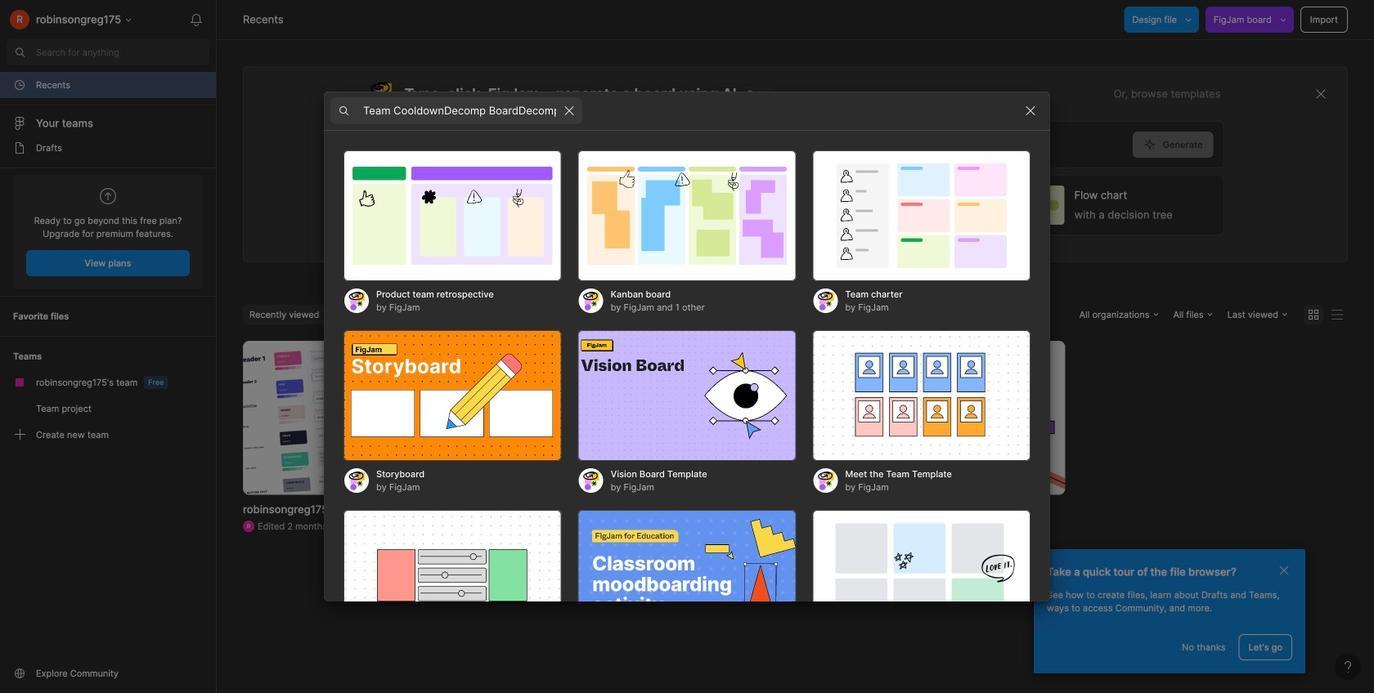Task type: locate. For each thing, give the bounding box(es) containing it.
meet the team template image
[[812, 330, 1030, 461]]

recent 16 image
[[13, 79, 26, 92]]

team agreement template image
[[344, 510, 562, 641]]

search 32 image
[[7, 39, 33, 65]]

storyboard image
[[344, 330, 562, 461]]

2 horizontal spatial file thumbnail image
[[808, 341, 1065, 495]]

2 file thumbnail image from the left
[[526, 341, 782, 495]]

1 file thumbnail image from the left
[[243, 341, 500, 495]]

community 16 image
[[13, 667, 26, 680]]

dialog
[[324, 91, 1050, 694]]

file thumbnail image
[[243, 341, 500, 495], [526, 341, 782, 495], [808, 341, 1065, 495]]

0 horizontal spatial file thumbnail image
[[243, 341, 500, 495]]

1 horizontal spatial file thumbnail image
[[526, 341, 782, 495]]

vision board template image
[[578, 330, 796, 461]]

kanban board image
[[578, 150, 796, 281]]



Task type: describe. For each thing, give the bounding box(es) containing it.
bell 32 image
[[183, 7, 209, 33]]

team charter image
[[812, 150, 1030, 281]]

product team retrospective image
[[344, 150, 562, 281]]

3 file thumbnail image from the left
[[808, 341, 1065, 495]]

Search for anything text field
[[36, 46, 209, 59]]

Search templates text field
[[363, 101, 556, 121]]

Ex: A weekly team meeting, starting with an ice breaker field
[[368, 122, 1133, 168]]

mood board image
[[812, 510, 1030, 641]]

page 16 image
[[13, 141, 26, 155]]

mood board templates (community) image
[[578, 510, 796, 641]]



